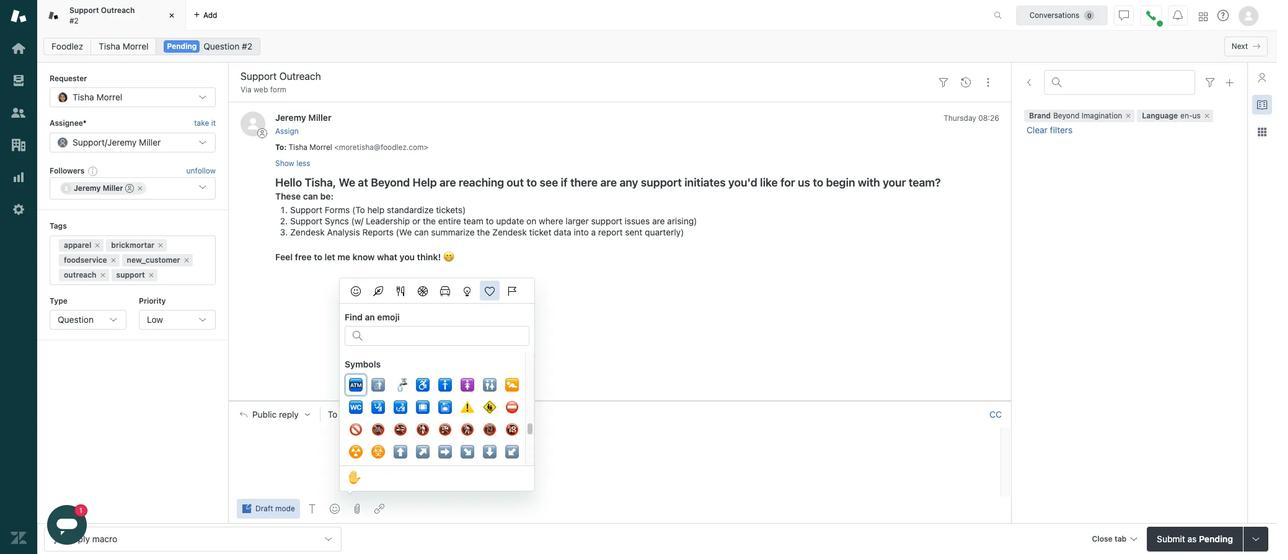 Task type: vqa. For each thing, say whether or not it's contained in the screenshot.
bottommost "sample"
no



Task type: describe. For each thing, give the bounding box(es) containing it.
imagination
[[1082, 111, 1123, 120]]

via
[[241, 85, 252, 94]]

show less
[[275, 159, 310, 168]]

get help image
[[1218, 10, 1229, 21]]

begin
[[826, 176, 855, 189]]

language
[[1142, 111, 1178, 120]]

2 zendesk from the left
[[492, 227, 527, 238]]

unfollow
[[186, 166, 216, 175]]

moretisha@foodlez.com image
[[348, 410, 358, 420]]

0 horizontal spatial are
[[440, 176, 456, 189]]

low button
[[139, 310, 216, 330]]

2 horizontal spatial morrel
[[382, 410, 406, 419]]

1 horizontal spatial support
[[641, 176, 682, 189]]

zendesk image
[[11, 530, 27, 546]]

🚮️
[[371, 376, 385, 394]]

Find an emoji field
[[368, 327, 522, 343]]

take it button
[[194, 117, 216, 130]]

tab containing support outreach
[[37, 0, 186, 31]]

😁️
[[443, 252, 454, 262]]

submit as pending
[[1157, 534, 1233, 544]]

emoji
[[377, 312, 400, 322]]

like
[[760, 176, 778, 189]]

remove image
[[1204, 112, 1211, 120]]

assignee*
[[50, 119, 87, 128]]

support inside support outreach #2
[[69, 6, 99, 15]]

brand beyond imagination
[[1029, 111, 1123, 120]]

outreach
[[101, 6, 135, 15]]

1 vertical spatial tisha morrel
[[360, 410, 406, 419]]

draft mode button
[[237, 499, 300, 519]]

tickets)
[[436, 205, 466, 215]]

🔞️ ☢️
[[349, 421, 519, 461]]

we
[[339, 176, 355, 189]]

to right the out
[[527, 176, 537, 189]]

format text image
[[307, 504, 317, 514]]

where
[[539, 216, 563, 226]]

add attachment image
[[352, 504, 362, 514]]

🛃️
[[394, 399, 407, 417]]

insert emojis image
[[330, 504, 340, 514]]

data
[[554, 227, 572, 238]]

these
[[275, 191, 301, 202]]

knowledge image
[[1258, 100, 1267, 110]]

add link (cmd k) image
[[374, 504, 384, 514]]

♿️
[[416, 376, 430, 394]]

<moretisha@foodlez.com>
[[334, 142, 428, 152]]

morrel inside secondary element
[[123, 41, 148, 51]]

me
[[338, 252, 350, 262]]

tabs tab list
[[37, 0, 981, 31]]

0 horizontal spatial can
[[303, 191, 318, 202]]

feel free to let me know what you think! 😁️
[[275, 252, 454, 262]]

➡️
[[438, 443, 452, 461]]

unfollow button
[[186, 166, 216, 177]]

syncs
[[325, 216, 349, 226]]

to left begin
[[813, 176, 824, 189]]

Public reply composer Draft mode text field
[[234, 428, 997, 454]]

2 vertical spatial support
[[290, 216, 322, 226]]

standardize
[[387, 205, 434, 215]]

feel
[[275, 252, 293, 262]]

events image
[[961, 77, 971, 87]]

to for to
[[328, 409, 337, 420]]

sent
[[625, 227, 643, 238]]

(w/
[[351, 216, 364, 226]]

back image
[[1024, 78, 1034, 87]]

brand
[[1029, 111, 1051, 120]]

close image
[[166, 9, 178, 22]]

leadership
[[366, 216, 410, 226]]

next
[[1232, 42, 1248, 51]]

report
[[598, 227, 623, 238]]

🔞️
[[505, 421, 519, 439]]

remove image
[[1125, 112, 1132, 120]]

↘️
[[461, 443, 474, 461]]

to left let
[[314, 252, 322, 262]]

🚫️
[[349, 421, 363, 439]]

out
[[507, 176, 524, 189]]

analysis
[[327, 227, 360, 238]]

to right team
[[486, 216, 494, 226]]

if
[[561, 176, 568, 189]]

issues
[[625, 216, 650, 226]]

web
[[254, 85, 268, 94]]

less
[[297, 159, 310, 168]]

08:26
[[979, 114, 1000, 123]]

avatar image
[[241, 112, 265, 137]]

quarterly)
[[645, 227, 684, 238]]

↙️
[[505, 443, 519, 461]]

priority
[[139, 296, 166, 305]]

take
[[194, 119, 209, 128]]

🚹️
[[438, 376, 452, 394]]

any
[[620, 176, 638, 189]]

know
[[353, 252, 375, 262]]

☣️
[[371, 443, 385, 461]]

tisha inside tisha morrel link
[[99, 41, 120, 51]]

🛄️
[[416, 399, 430, 417]]

1 vertical spatial support
[[290, 205, 322, 215]]

reaching
[[459, 176, 504, 189]]

draft
[[255, 504, 273, 513]]

free
[[295, 252, 312, 262]]

1 vertical spatial support
[[591, 216, 622, 226]]

1 horizontal spatial are
[[600, 176, 617, 189]]

what
[[377, 252, 398, 262]]

⛔️
[[505, 399, 519, 417]]

1 vertical spatial the
[[477, 227, 490, 238]]

admin image
[[11, 202, 27, 218]]

Subject field
[[238, 69, 930, 84]]

(to
[[352, 205, 365, 215]]

take it
[[194, 119, 216, 128]]

✋
[[348, 469, 362, 487]]

cc button
[[990, 409, 1002, 420]]

help
[[413, 176, 437, 189]]

find an emoji
[[345, 312, 400, 322]]



Task type: locate. For each thing, give the bounding box(es) containing it.
tisha
[[99, 41, 120, 51], [289, 142, 308, 152], [360, 410, 380, 419]]

pending down close image
[[167, 42, 197, 51]]

1 horizontal spatial the
[[477, 227, 490, 238]]

team?
[[909, 176, 941, 189]]

jeremy miller link
[[275, 112, 332, 123]]

0 vertical spatial tisha
[[99, 41, 120, 51]]

are up quarterly)
[[652, 216, 665, 226]]

beyond
[[1054, 111, 1080, 120], [371, 176, 410, 189]]

0 horizontal spatial us
[[798, 176, 810, 189]]

0 horizontal spatial tisha
[[99, 41, 120, 51]]

0 vertical spatial pending
[[167, 42, 197, 51]]

arising)
[[667, 216, 697, 226]]

low
[[147, 314, 163, 325]]

0 vertical spatial support
[[641, 176, 682, 189]]

summarize
[[431, 227, 475, 238]]

form
[[270, 85, 286, 94]]

to for to : tisha morrel <moretisha@foodlez.com>
[[275, 142, 284, 152]]

zendesk up free
[[290, 227, 325, 238]]

via web form
[[241, 85, 286, 94]]

tab
[[37, 0, 186, 31]]

⚠️
[[461, 399, 474, 417]]

us left remove icon
[[1193, 111, 1201, 120]]

2 vertical spatial morrel
[[382, 410, 406, 419]]

beyond right at
[[371, 176, 410, 189]]

to
[[527, 176, 537, 189], [813, 176, 824, 189], [486, 216, 494, 226], [314, 252, 322, 262]]

1 vertical spatial beyond
[[371, 176, 410, 189]]

pending link
[[156, 38, 260, 55]]

main element
[[0, 0, 37, 554]]

edit user image
[[411, 410, 419, 419]]

find
[[345, 312, 363, 322]]

1 vertical spatial to
[[328, 409, 337, 420]]

tisha morrel inside secondary element
[[99, 41, 148, 51]]

↗️
[[416, 443, 430, 461]]

you'd
[[729, 176, 758, 189]]

0 vertical spatial us
[[1193, 111, 1201, 120]]

initiates
[[685, 176, 726, 189]]

customer context image
[[1258, 73, 1267, 82]]

support right any
[[641, 176, 682, 189]]

a
[[591, 227, 596, 238]]

tisha morrel down outreach
[[99, 41, 148, 51]]

1 vertical spatial tisha
[[289, 142, 308, 152]]

morrel down outreach
[[123, 41, 148, 51]]

you
[[400, 252, 415, 262]]

🛅️
[[438, 399, 452, 417]]

🚺️
[[461, 376, 474, 394]]

1 vertical spatial morrel
[[310, 142, 332, 152]]

🚸️
[[483, 399, 497, 417]]

to
[[275, 142, 284, 152], [328, 409, 337, 420]]

🛂️
[[371, 399, 385, 417]]

symbols
[[345, 359, 381, 370]]

🚱️
[[438, 421, 452, 439]]

0 vertical spatial tisha morrel
[[99, 41, 148, 51]]

0 horizontal spatial morrel
[[123, 41, 148, 51]]

to : tisha morrel <moretisha@foodlez.com>
[[275, 142, 428, 152]]

support up #2
[[69, 6, 99, 15]]

clear
[[1027, 125, 1048, 135]]

at
[[358, 176, 368, 189]]

zendesk support image
[[11, 8, 27, 24]]

zendesk
[[290, 227, 325, 238], [492, 227, 527, 238]]

beyond inside hello tisha, we at beyond help are reaching out to see if there are any support initiates you'd like for us to begin with your team? these can be: support forms (to help standardize tickets) support syncs (w/ leadership or the entire team to update on where larger support issues are arising) zendesk analysis reports (we can summarize the zendesk ticket data into a report sent quarterly)
[[371, 176, 410, 189]]

there
[[570, 176, 598, 189]]

foodlez
[[51, 41, 83, 51]]

us inside hello tisha, we at beyond help are reaching out to see if there are any support initiates you'd like for us to begin with your team? these can be: support forms (to help standardize tickets) support syncs (w/ leadership or the entire team to update on where larger support issues are arising) zendesk analysis reports (we can summarize the zendesk ticket data into a report sent quarterly)
[[798, 176, 810, 189]]

with
[[858, 176, 880, 189]]

hello
[[275, 176, 302, 189]]

0 horizontal spatial beyond
[[371, 176, 410, 189]]

can left be:
[[303, 191, 318, 202]]

1 horizontal spatial morrel
[[310, 142, 332, 152]]

update
[[496, 216, 524, 226]]

1 zendesk from the left
[[290, 227, 325, 238]]

foodlez link
[[43, 38, 91, 55]]

let
[[325, 252, 335, 262]]

views image
[[11, 73, 27, 89]]

tisha right moretisha@foodlez.com image
[[360, 410, 380, 419]]

:
[[284, 142, 287, 152]]

0 horizontal spatial zendesk
[[290, 227, 325, 238]]

question button
[[50, 310, 127, 330]]

1 horizontal spatial pending
[[1199, 534, 1233, 544]]

type
[[50, 296, 68, 305]]

the down team
[[477, 227, 490, 238]]

team
[[463, 216, 484, 226]]

morrel
[[123, 41, 148, 51], [310, 142, 332, 152], [382, 410, 406, 419]]

the right or
[[423, 216, 436, 226]]

next button
[[1225, 37, 1268, 56]]

get started image
[[11, 40, 27, 56]]

0 horizontal spatial to
[[275, 142, 284, 152]]

help
[[367, 205, 385, 215]]

tisha right :
[[289, 142, 308, 152]]

think!
[[417, 252, 441, 262]]

reporting image
[[11, 169, 27, 185]]

larger
[[566, 216, 589, 226]]

jeremy miller assign
[[275, 112, 332, 136]]

1 horizontal spatial us
[[1193, 111, 1201, 120]]

2 horizontal spatial tisha
[[360, 410, 380, 419]]

2 vertical spatial tisha
[[360, 410, 380, 419]]

pending right as
[[1199, 534, 1233, 544]]

on
[[527, 216, 537, 226]]

language en-us
[[1142, 111, 1201, 120]]

🚼️ 🚾️
[[349, 376, 519, 417]]

pending inside secondary element
[[167, 42, 197, 51]]

are left any
[[600, 176, 617, 189]]

support up report
[[591, 216, 622, 226]]

0 vertical spatial to
[[275, 142, 284, 152]]

1 horizontal spatial to
[[328, 409, 337, 420]]

submit
[[1157, 534, 1185, 544]]

Thursday 08:26 text field
[[944, 114, 1000, 123]]

1 vertical spatial pending
[[1199, 534, 1233, 544]]

jeremy
[[275, 112, 306, 123]]

0 vertical spatial support
[[69, 6, 99, 15]]

🏧️
[[349, 376, 363, 394]]

ticket
[[529, 227, 552, 238]]

to left moretisha@foodlez.com image
[[328, 409, 337, 420]]

#2
[[69, 16, 79, 25]]

support down these
[[290, 205, 322, 215]]

0 vertical spatial can
[[303, 191, 318, 202]]

📵️
[[483, 421, 497, 439]]

secondary element
[[37, 34, 1277, 59]]

1 horizontal spatial zendesk
[[492, 227, 527, 238]]

entire
[[438, 216, 461, 226]]

1 horizontal spatial tisha
[[289, 142, 308, 152]]

tisha morrel link
[[91, 38, 157, 55]]

morrel up '🚭️'
[[382, 410, 406, 419]]

can down or
[[414, 227, 429, 238]]

organizations image
[[11, 137, 27, 153]]

zendesk down 'update'
[[492, 227, 527, 238]]

1 horizontal spatial beyond
[[1054, 111, 1080, 120]]

zendesk products image
[[1199, 12, 1208, 21]]

it
[[211, 119, 216, 128]]

0 horizontal spatial support
[[591, 216, 622, 226]]

1 horizontal spatial tisha morrel
[[360, 410, 406, 419]]

0 horizontal spatial tisha morrel
[[99, 41, 148, 51]]

🚰️
[[394, 376, 407, 394]]

question
[[58, 314, 94, 325]]

us right 'for' at top right
[[798, 176, 810, 189]]

en-
[[1181, 111, 1193, 120]]

1 horizontal spatial can
[[414, 227, 429, 238]]

forms
[[325, 205, 350, 215]]

tisha morrel up 🚳️
[[360, 410, 406, 419]]

0 horizontal spatial the
[[423, 216, 436, 226]]

assign
[[275, 126, 299, 136]]

0 vertical spatial the
[[423, 216, 436, 226]]

(we
[[396, 227, 412, 238]]

0 vertical spatial beyond
[[1054, 111, 1080, 120]]

cc
[[990, 409, 1002, 420]]

1 vertical spatial us
[[798, 176, 810, 189]]

0 horizontal spatial pending
[[167, 42, 197, 51]]

thursday
[[944, 114, 977, 123]]

customers image
[[11, 105, 27, 121]]

to up show
[[275, 142, 284, 152]]

pending
[[167, 42, 197, 51], [1199, 534, 1233, 544]]

support outreach #2
[[69, 6, 135, 25]]

morrel up the less
[[310, 142, 332, 152]]

apps image
[[1258, 127, 1267, 137]]

2 horizontal spatial are
[[652, 216, 665, 226]]

☢️
[[349, 443, 363, 461]]

tags
[[50, 221, 67, 231]]

filters
[[1050, 125, 1073, 135]]

tisha down support outreach #2
[[99, 41, 120, 51]]

tisha,
[[305, 176, 336, 189]]

clear filters link
[[1024, 125, 1075, 136]]

support left syncs
[[290, 216, 322, 226]]

are right help
[[440, 176, 456, 189]]

0 vertical spatial morrel
[[123, 41, 148, 51]]

🚼️
[[505, 376, 519, 394]]

1 vertical spatial can
[[414, 227, 429, 238]]

show
[[275, 159, 294, 168]]

beyond up "filters"
[[1054, 111, 1080, 120]]



